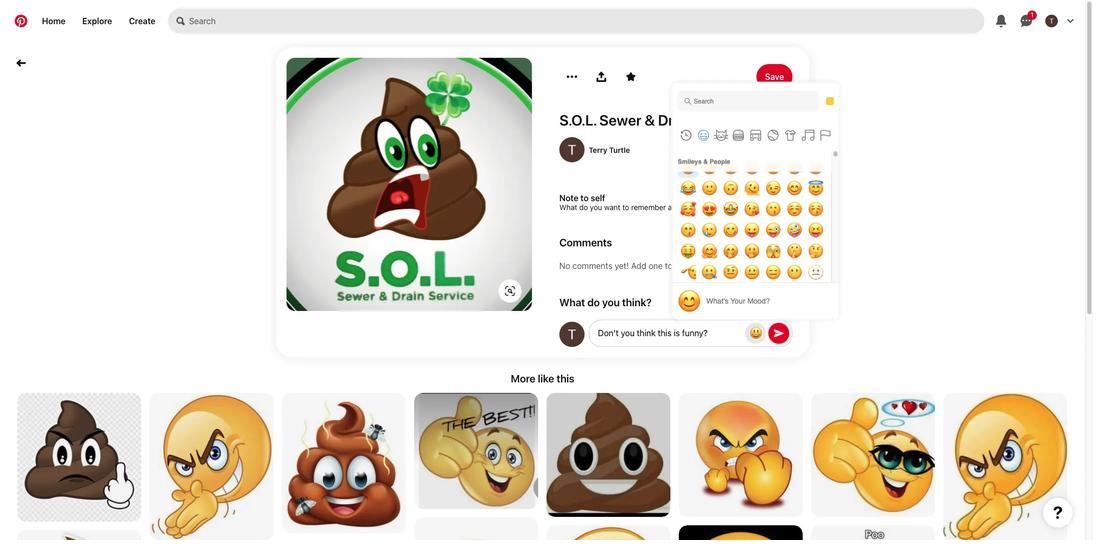 Task type: describe. For each thing, give the bounding box(es) containing it.
😃
[[750, 326, 762, 340]]

s.o.l.
[[560, 111, 596, 129]]

Search text field
[[189, 8, 985, 34]]

Type to search for an emoji text field
[[678, 91, 820, 112]]

smiley image
[[699, 156, 720, 177]]

this contains an image of: oops image
[[812, 525, 936, 540]]

smileys & people element
[[673, 135, 832, 540]]

think
[[637, 328, 656, 338]]

s.o.l. sewer & drain service logo link
[[560, 111, 793, 129]]

save
[[765, 72, 785, 82]]

about
[[668, 203, 688, 212]]

this may contain: an emoticive smiley face with one hand up and two fingers in the air image
[[414, 517, 538, 540]]

no
[[560, 261, 571, 271]]

no mouth image
[[784, 261, 805, 282]]

terry turtle link
[[589, 145, 630, 154]]

drain
[[658, 111, 694, 129]]

comments button
[[560, 236, 793, 248]]

s.o.l. sewer & drain service logo
[[560, 111, 784, 129]]

1 vertical spatial this
[[658, 328, 672, 338]]

1 button
[[1014, 8, 1040, 34]]

this may contain: an emoticive yellow smiley face with big blue eyes and one hand on his chin image
[[679, 393, 803, 517]]

this may contain: an emo emo emo emo emo emo emo emo emo emo emo emo em and emo emo emo emo emo emo emo emo emo emo emo emo emo emo em image
[[17, 393, 141, 522]]

yet!
[[615, 261, 629, 271]]

this contains an image of: image
[[679, 525, 803, 540]]

2 horizontal spatial to
[[665, 261, 673, 271]]

pin?
[[704, 203, 718, 212]]

create link
[[121, 8, 164, 34]]

mood?
[[748, 297, 770, 305]]

dotted line face image
[[806, 261, 827, 282]]

shushing face image
[[784, 240, 805, 261]]

1 vertical spatial do
[[588, 296, 600, 308]]

1 vertical spatial blush image
[[678, 289, 702, 313]]

😃 button
[[746, 323, 767, 344]]

face with hand over mouth image
[[720, 240, 741, 261]]

0 horizontal spatial add
[[631, 261, 647, 271]]

explore
[[82, 16, 112, 26]]

this may contain: an emo emo emo emo emo emo emo emo emo sticker image
[[17, 530, 141, 540]]

home link
[[34, 8, 74, 34]]

start
[[675, 261, 693, 271]]

the
[[695, 261, 707, 271]]

turtle
[[609, 145, 630, 154]]

rolling on the floor laughing image
[[806, 156, 827, 177]]

stuck out tongue winking eye image
[[763, 219, 784, 240]]

heart eyes image
[[699, 198, 720, 219]]

is
[[674, 328, 680, 338]]

don't you think this is funny?
[[598, 328, 708, 338]]

wink image
[[763, 177, 784, 198]]

saluting face image
[[678, 261, 699, 282]]

self
[[591, 193, 606, 203]]

note to self what do you want to remember about this pin?
[[560, 193, 718, 212]]

face with raised eyebrow image
[[720, 261, 741, 282]]

this may contain: an emoticive smiley face with sunglasses and hearts above it image
[[812, 393, 936, 517]]

joy image
[[678, 177, 699, 198]]

this may contain: an emoticive smiley face holding his hands to his mouth image
[[547, 525, 671, 540]]

smiling face with tear image
[[699, 219, 720, 240]]

innocent image
[[806, 177, 827, 198]]

slightly smiling face image
[[699, 177, 720, 198]]

comments
[[573, 261, 613, 271]]

zany face image
[[784, 219, 805, 240]]

hugging face image
[[699, 240, 720, 261]]

story pin image image
[[287, 58, 532, 312]]

this may contain: an emo emo emo emo emo emo emo emo emo emo emo emo em someones emo emo emo emo emo emo emo emo emo emo emo emo emo emo image
[[547, 393, 671, 517]]

kissing image
[[763, 198, 784, 219]]

like
[[538, 372, 555, 385]]

melting face image
[[742, 177, 763, 198]]

1
[[1031, 11, 1034, 19]]

terry turtle image
[[1046, 15, 1058, 27]]

this may contain: an emoticive smiley face giving the thumbs up sign with the words the best image
[[414, 393, 538, 509]]

you inside note to self what do you want to remember about this pin?
[[590, 203, 603, 212]]

star struck image
[[720, 198, 741, 219]]

note
[[560, 193, 579, 203]]

1 horizontal spatial &
[[703, 158, 708, 165]]

2 this may contain: an emoticive smiley face making a hand gesture image from the left
[[944, 393, 1068, 540]]

8,171 emoticones vectores, ilustraciones y gráficos - 123rf image
[[282, 393, 406, 533]]

what's
[[707, 297, 729, 305]]



Task type: vqa. For each thing, say whether or not it's contained in the screenshot.
friends
no



Task type: locate. For each thing, give the bounding box(es) containing it.
0 horizontal spatial this
[[557, 372, 575, 385]]

face with open eyes and hand over mouth image
[[742, 240, 763, 261]]

what do you think?
[[560, 296, 652, 308]]

smile image
[[720, 156, 741, 177]]

2 vertical spatial you
[[621, 328, 635, 338]]

blush image right wink icon
[[784, 177, 805, 198]]

one
[[649, 261, 663, 271]]

neutral face image
[[742, 261, 763, 282]]

1 horizontal spatial add
[[749, 197, 765, 207]]

grin image
[[742, 156, 763, 177]]

1 vertical spatial add
[[631, 261, 647, 271]]

smileys
[[678, 158, 702, 165]]

relaxed image
[[784, 198, 805, 219]]

this may contain: an emoticive smiley face making a hand gesture image
[[150, 393, 274, 540], [944, 393, 1068, 540]]

do
[[580, 203, 588, 212], [588, 296, 600, 308]]

add
[[749, 197, 765, 207], [631, 261, 647, 271]]

0 vertical spatial &
[[645, 111, 655, 129]]

you
[[590, 203, 603, 212], [603, 296, 620, 308], [621, 328, 635, 338]]

people
[[710, 158, 730, 165]]

add inside button
[[749, 197, 765, 207]]

to
[[581, 193, 589, 203], [623, 203, 630, 212], [665, 261, 673, 271]]

this
[[690, 203, 702, 212], [658, 328, 672, 338], [557, 372, 575, 385]]

terry turtle
[[589, 145, 630, 154]]

what's your mood?
[[707, 297, 770, 305]]

more like this
[[511, 372, 575, 385]]

1 what from the top
[[560, 203, 578, 212]]

what up terryturtle85 "icon" in the right of the page
[[560, 296, 585, 308]]

0 vertical spatial do
[[580, 203, 588, 212]]

kissing smiling eyes image
[[678, 219, 699, 240]]

kissing heart image
[[742, 198, 763, 219]]

upside-down face image
[[720, 177, 741, 198]]

this inside note to self what do you want to remember about this pin?
[[690, 203, 702, 212]]

to right want
[[623, 203, 630, 212]]

1 horizontal spatial this may contain: an emoticive smiley face making a hand gesture image
[[944, 393, 1068, 540]]

what left self
[[560, 203, 578, 212]]

list
[[0, 393, 1086, 540]]

1 horizontal spatial you
[[603, 296, 620, 308]]

0 vertical spatial what
[[560, 203, 578, 212]]

2 horizontal spatial this
[[690, 203, 702, 212]]

remember
[[632, 203, 666, 212]]

1 horizontal spatial this
[[658, 328, 672, 338]]

to right one
[[665, 261, 673, 271]]

1 vertical spatial what
[[560, 296, 585, 308]]

this right like
[[557, 372, 575, 385]]

your
[[731, 297, 746, 305]]

money-mouth face image
[[678, 240, 699, 261]]

1 this may contain: an emoticive smiley face making a hand gesture image from the left
[[150, 393, 274, 540]]

& left people
[[703, 158, 708, 165]]

do inside note to self what do you want to remember about this pin?
[[580, 203, 588, 212]]

2 vertical spatial this
[[557, 372, 575, 385]]

smiling face with 3 hearts image
[[678, 198, 699, 219]]

you left think
[[621, 328, 635, 338]]

service
[[697, 111, 747, 129]]

search icon image
[[177, 17, 185, 25]]

home
[[42, 16, 66, 26]]

grinning image
[[678, 156, 699, 177]]

you left want
[[590, 203, 603, 212]]

face with peeking eye image
[[763, 240, 784, 261]]

2 what from the top
[[560, 296, 585, 308]]

sewer
[[600, 111, 642, 129]]

comments
[[560, 236, 612, 248]]

Add a public comment field
[[598, 328, 737, 338]]

1 horizontal spatial blush image
[[784, 177, 805, 198]]

you left think?
[[603, 296, 620, 308]]

2 horizontal spatial you
[[621, 328, 635, 338]]

&
[[645, 111, 655, 129], [703, 158, 708, 165]]

note
[[767, 197, 785, 207]]

stuck out tongue image
[[742, 219, 763, 240]]

add note button
[[740, 190, 793, 215]]

1 vertical spatial &
[[703, 158, 708, 165]]

want
[[604, 203, 621, 212]]

this left is on the bottom of page
[[658, 328, 672, 338]]

0 horizontal spatial you
[[590, 203, 603, 212]]

1 vertical spatial you
[[603, 296, 620, 308]]

think?
[[622, 296, 652, 308]]

0 horizontal spatial to
[[581, 193, 589, 203]]

kissing closed eyes image
[[806, 198, 827, 219]]

do left self
[[580, 203, 588, 212]]

thinking face image
[[806, 240, 827, 261]]

create
[[129, 16, 156, 26]]

yum image
[[720, 219, 741, 240]]

& left drain
[[645, 111, 655, 129]]

0 horizontal spatial blush image
[[678, 289, 702, 313]]

explore link
[[74, 8, 121, 34]]

sweat smile image
[[784, 156, 805, 177]]

save button
[[757, 64, 793, 89]]

funny?
[[682, 328, 708, 338]]

blush image left what's
[[678, 289, 702, 313]]

add note
[[749, 197, 785, 207]]

0 horizontal spatial &
[[645, 111, 655, 129]]

zipper-mouth face image
[[699, 261, 720, 282]]

what
[[560, 203, 578, 212], [560, 296, 585, 308]]

more
[[511, 372, 536, 385]]

stuck out tongue closed eyes image
[[806, 219, 827, 240]]

0 vertical spatial you
[[590, 203, 603, 212]]

terry
[[589, 145, 608, 154]]

smileys & people
[[678, 158, 730, 165]]

0 vertical spatial blush image
[[784, 177, 805, 198]]

do up don't
[[588, 296, 600, 308]]

1 horizontal spatial to
[[623, 203, 630, 212]]

blush image inside smileys & people element
[[784, 177, 805, 198]]

0 vertical spatial this
[[690, 203, 702, 212]]

logo
[[750, 111, 784, 129]]

no comments yet! add one to start the conversation.
[[560, 261, 761, 271]]

don't
[[598, 328, 619, 338]]

blush image
[[784, 177, 805, 198], [678, 289, 702, 313]]

expressionless image
[[763, 261, 784, 282]]

conversation.
[[709, 261, 761, 271]]

terryturtle85 image
[[560, 322, 585, 347]]

0 horizontal spatial this may contain: an emoticive smiley face making a hand gesture image
[[150, 393, 274, 540]]

this left pin?
[[690, 203, 702, 212]]

to left self
[[581, 193, 589, 203]]

terry turtle avatar link image
[[560, 137, 585, 162]]

laughing image
[[763, 156, 784, 177]]

what inside note to self what do you want to remember about this pin?
[[560, 203, 578, 212]]

0 vertical spatial add
[[749, 197, 765, 207]]



